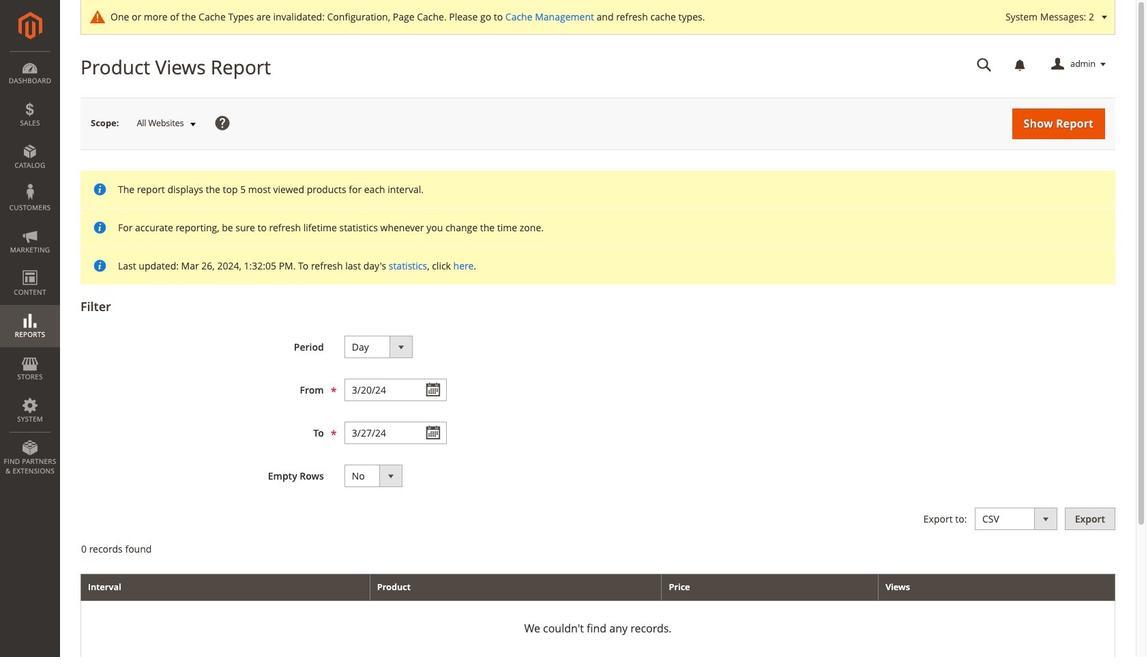Task type: locate. For each thing, give the bounding box(es) containing it.
None text field
[[968, 53, 1002, 76], [344, 379, 447, 401], [968, 53, 1002, 76], [344, 379, 447, 401]]

menu bar
[[0, 51, 60, 483]]

None text field
[[344, 422, 447, 444]]



Task type: describe. For each thing, give the bounding box(es) containing it.
magento admin panel image
[[18, 12, 42, 40]]



